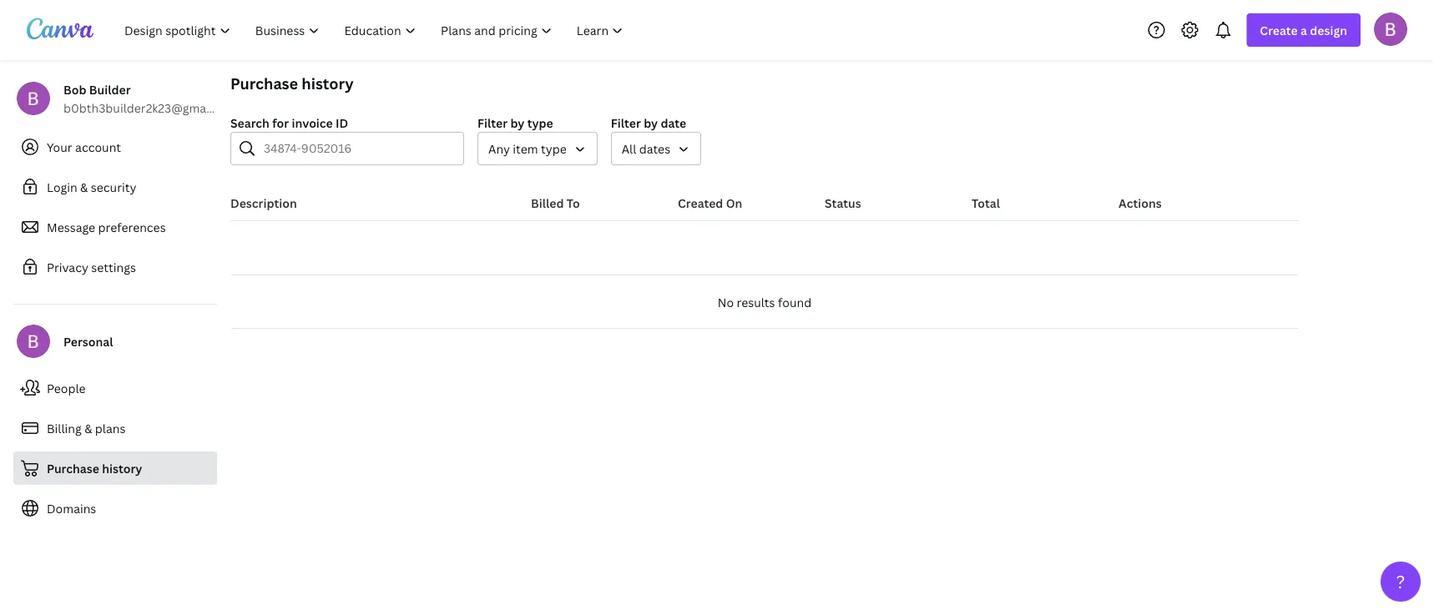 Task type: describe. For each thing, give the bounding box(es) containing it.
create a design button
[[1247, 13, 1361, 47]]

domains
[[47, 500, 96, 516]]

filter for filter by type
[[477, 115, 508, 131]]

no
[[718, 294, 734, 310]]

billed to
[[531, 195, 580, 211]]

any
[[488, 141, 510, 157]]

invoice
[[292, 115, 333, 131]]

type for any item type
[[541, 141, 567, 157]]

create
[[1260, 22, 1298, 38]]

plans
[[95, 420, 126, 436]]

created
[[678, 195, 723, 211]]

0 vertical spatial purchase history
[[230, 73, 354, 93]]

type for filter by type
[[527, 115, 553, 131]]

1 vertical spatial purchase
[[47, 460, 99, 476]]

b0bth3builder2k23@gmail.com
[[63, 100, 240, 116]]

Any item type button
[[477, 132, 598, 165]]

your
[[47, 139, 72, 155]]

search
[[230, 115, 270, 131]]

top level navigation element
[[114, 13, 637, 47]]

message
[[47, 219, 95, 235]]

design
[[1310, 22, 1347, 38]]

on
[[726, 195, 742, 211]]

1 vertical spatial purchase history
[[47, 460, 142, 476]]

date
[[661, 115, 686, 131]]

domains link
[[13, 492, 217, 525]]

builder
[[89, 81, 131, 97]]

privacy settings link
[[13, 250, 217, 284]]

your account
[[47, 139, 121, 155]]

privacy settings
[[47, 259, 136, 275]]

id
[[336, 115, 348, 131]]

for
[[272, 115, 289, 131]]

no results found
[[718, 294, 812, 310]]

people
[[47, 380, 86, 396]]

billing & plans link
[[13, 412, 217, 445]]

results
[[737, 294, 775, 310]]

billing
[[47, 420, 82, 436]]

login & security link
[[13, 170, 217, 204]]

0 vertical spatial purchase
[[230, 73, 298, 93]]

personal
[[63, 333, 113, 349]]

account
[[75, 139, 121, 155]]

any item type
[[488, 141, 567, 157]]

by for type
[[510, 115, 524, 131]]



Task type: vqa. For each thing, say whether or not it's contained in the screenshot.
Filter by type
yes



Task type: locate. For each thing, give the bounding box(es) containing it.
filter up all
[[611, 115, 641, 131]]

purchase
[[230, 73, 298, 93], [47, 460, 99, 476]]

0 vertical spatial history
[[302, 73, 354, 93]]

1 horizontal spatial history
[[302, 73, 354, 93]]

billing & plans
[[47, 420, 126, 436]]

settings
[[91, 259, 136, 275]]

type inside button
[[541, 141, 567, 157]]

All dates button
[[611, 132, 701, 165]]

status
[[825, 195, 861, 211]]

history up the domains link
[[102, 460, 142, 476]]

? button
[[1381, 562, 1421, 602]]

type right item
[[541, 141, 567, 157]]

history
[[302, 73, 354, 93], [102, 460, 142, 476]]

&
[[80, 179, 88, 195], [84, 420, 92, 436]]

actions
[[1119, 195, 1162, 211]]

purchase up search
[[230, 73, 298, 93]]

0 horizontal spatial filter
[[477, 115, 508, 131]]

create a design
[[1260, 22, 1347, 38]]

& right login at top
[[80, 179, 88, 195]]

Search for invoice ID text field
[[264, 133, 453, 164]]

& for billing
[[84, 420, 92, 436]]

found
[[778, 294, 812, 310]]

bob
[[63, 81, 86, 97]]

to
[[567, 195, 580, 211]]

1 vertical spatial type
[[541, 141, 567, 157]]

a
[[1301, 22, 1307, 38]]

1 horizontal spatial purchase history
[[230, 73, 354, 93]]

filter by date
[[611, 115, 686, 131]]

0 horizontal spatial purchase
[[47, 460, 99, 476]]

filter up any
[[477, 115, 508, 131]]

type up any item type button
[[527, 115, 553, 131]]

login & security
[[47, 179, 136, 195]]

billed
[[531, 195, 564, 211]]

bob builder image
[[1374, 12, 1407, 46]]

security
[[91, 179, 136, 195]]

purchase history link
[[13, 452, 217, 485]]

1 horizontal spatial by
[[644, 115, 658, 131]]

bob builder b0bth3builder2k23@gmail.com
[[63, 81, 240, 116]]

1 vertical spatial history
[[102, 460, 142, 476]]

your account link
[[13, 130, 217, 164]]

people link
[[13, 371, 217, 405]]

search for invoice id
[[230, 115, 348, 131]]

by left date
[[644, 115, 658, 131]]

message preferences
[[47, 219, 166, 235]]

2 filter from the left
[[611, 115, 641, 131]]

2 by from the left
[[644, 115, 658, 131]]

0 vertical spatial &
[[80, 179, 88, 195]]

filter by type
[[477, 115, 553, 131]]

filter for filter by date
[[611, 115, 641, 131]]

& left the plans
[[84, 420, 92, 436]]

0 horizontal spatial history
[[102, 460, 142, 476]]

created on
[[678, 195, 742, 211]]

& for login
[[80, 179, 88, 195]]

privacy
[[47, 259, 88, 275]]

login
[[47, 179, 77, 195]]

type
[[527, 115, 553, 131], [541, 141, 567, 157]]

item
[[513, 141, 538, 157]]

dates
[[639, 141, 670, 157]]

1 horizontal spatial filter
[[611, 115, 641, 131]]

all
[[622, 141, 636, 157]]

?
[[1396, 570, 1405, 594]]

purchase history down billing & plans
[[47, 460, 142, 476]]

1 vertical spatial &
[[84, 420, 92, 436]]

by for date
[[644, 115, 658, 131]]

0 vertical spatial type
[[527, 115, 553, 131]]

0 horizontal spatial purchase history
[[47, 460, 142, 476]]

total
[[972, 195, 1000, 211]]

history up id
[[302, 73, 354, 93]]

1 by from the left
[[510, 115, 524, 131]]

by
[[510, 115, 524, 131], [644, 115, 658, 131]]

purchase history up search for invoice id
[[230, 73, 354, 93]]

1 filter from the left
[[477, 115, 508, 131]]

by up item
[[510, 115, 524, 131]]

purchase history
[[230, 73, 354, 93], [47, 460, 142, 476]]

message preferences link
[[13, 210, 217, 244]]

0 horizontal spatial by
[[510, 115, 524, 131]]

all dates
[[622, 141, 670, 157]]

preferences
[[98, 219, 166, 235]]

purchase up domains
[[47, 460, 99, 476]]

1 horizontal spatial purchase
[[230, 73, 298, 93]]

filter
[[477, 115, 508, 131], [611, 115, 641, 131]]

description
[[230, 195, 297, 211]]



